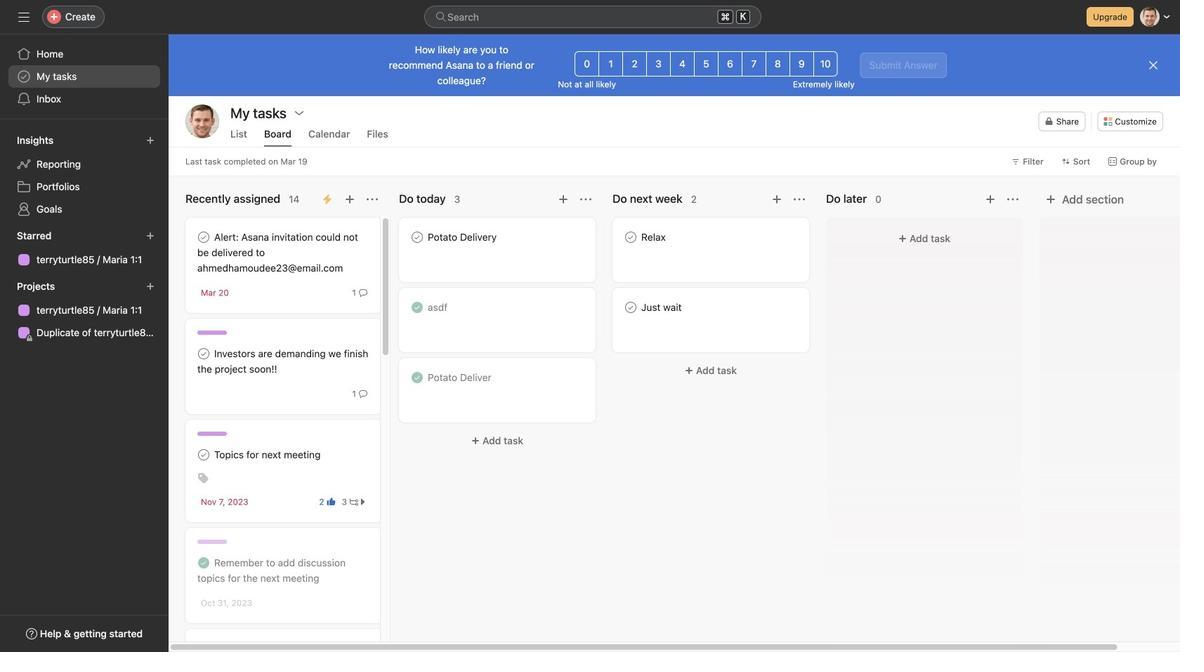 Task type: vqa. For each thing, say whether or not it's contained in the screenshot.
rightmost Add task image
yes



Task type: locate. For each thing, give the bounding box(es) containing it.
insights element
[[0, 128, 169, 224]]

more section actions image
[[367, 194, 378, 205], [581, 194, 592, 205], [794, 194, 806, 205], [1008, 194, 1019, 205]]

hide sidebar image
[[18, 11, 30, 22]]

add task image
[[558, 194, 569, 205], [772, 194, 783, 205], [985, 194, 997, 205]]

1 vertical spatial completed checkbox
[[409, 370, 426, 387]]

global element
[[0, 34, 169, 119]]

None field
[[425, 6, 762, 28]]

1 more section actions image from the left
[[367, 194, 378, 205]]

Completed checkbox
[[409, 299, 426, 316], [409, 370, 426, 387]]

0 horizontal spatial add task image
[[558, 194, 569, 205]]

1 comment image
[[359, 289, 368, 297], [359, 390, 368, 399]]

4 more section actions image from the left
[[1008, 194, 1019, 205]]

2 horizontal spatial mark complete image
[[623, 229, 640, 246]]

mark complete image
[[195, 229, 212, 246], [623, 299, 640, 316], [195, 447, 212, 464], [195, 641, 212, 653]]

2 1 comment image from the top
[[359, 390, 368, 399]]

add task image
[[344, 194, 356, 205]]

1 horizontal spatial completed image
[[409, 370, 426, 387]]

new insights image
[[146, 136, 155, 145]]

1 horizontal spatial add task image
[[772, 194, 783, 205]]

None radio
[[599, 51, 624, 77], [647, 51, 671, 77], [694, 51, 719, 77], [718, 51, 743, 77], [766, 51, 791, 77], [599, 51, 624, 77], [647, 51, 671, 77], [694, 51, 719, 77], [718, 51, 743, 77], [766, 51, 791, 77]]

1 vertical spatial 1 comment image
[[359, 390, 368, 399]]

0 horizontal spatial completed image
[[195, 555, 212, 572]]

3 add task image from the left
[[985, 194, 997, 205]]

dismiss image
[[1149, 60, 1160, 71]]

more section actions image for first add task icon from the right
[[1008, 194, 1019, 205]]

completed image
[[409, 299, 426, 316]]

show options image
[[294, 108, 305, 119]]

3 more section actions image from the left
[[794, 194, 806, 205]]

None radio
[[575, 51, 600, 77], [623, 51, 647, 77], [671, 51, 695, 77], [742, 51, 767, 77], [790, 51, 814, 77], [814, 51, 838, 77], [575, 51, 600, 77], [623, 51, 647, 77], [671, 51, 695, 77], [742, 51, 767, 77], [790, 51, 814, 77], [814, 51, 838, 77]]

option group
[[575, 51, 838, 77]]

completed image
[[409, 370, 426, 387], [195, 555, 212, 572]]

0 vertical spatial completed checkbox
[[409, 299, 426, 316]]

2 more section actions image from the left
[[581, 194, 592, 205]]

2 horizontal spatial add task image
[[985, 194, 997, 205]]

Mark complete checkbox
[[623, 229, 640, 246], [623, 299, 640, 316], [195, 346, 212, 363], [195, 641, 212, 653]]

mark complete image
[[409, 229, 426, 246], [623, 229, 640, 246], [195, 346, 212, 363]]

1 add task image from the left
[[558, 194, 569, 205]]

0 vertical spatial completed image
[[409, 370, 426, 387]]

0 vertical spatial 1 comment image
[[359, 289, 368, 297]]

2 add task image from the left
[[772, 194, 783, 205]]

1 horizontal spatial mark complete image
[[409, 229, 426, 246]]

Mark complete checkbox
[[195, 229, 212, 246], [409, 229, 426, 246], [195, 447, 212, 464]]



Task type: describe. For each thing, give the bounding box(es) containing it.
mark complete image for second add task icon from the right
[[623, 229, 640, 246]]

rules for recently assigned image
[[322, 194, 333, 205]]

new project or portfolio image
[[146, 283, 155, 291]]

projects element
[[0, 274, 169, 347]]

mark complete image for first add task icon from left
[[409, 229, 426, 246]]

1 vertical spatial completed image
[[195, 555, 212, 572]]

2 likes. you liked this task image
[[327, 498, 336, 507]]

1 1 comment image from the top
[[359, 289, 368, 297]]

Search tasks, projects, and more text field
[[425, 6, 762, 28]]

1 completed checkbox from the top
[[409, 299, 426, 316]]

starred element
[[0, 224, 169, 274]]

add items to starred image
[[146, 232, 155, 240]]

0 horizontal spatial mark complete image
[[195, 346, 212, 363]]

more section actions image for second add task icon from the right
[[794, 194, 806, 205]]

more section actions image for first add task icon from left
[[581, 194, 592, 205]]

view profile settings image
[[186, 105, 219, 138]]

Completed checkbox
[[195, 555, 212, 572]]

2 completed checkbox from the top
[[409, 370, 426, 387]]



